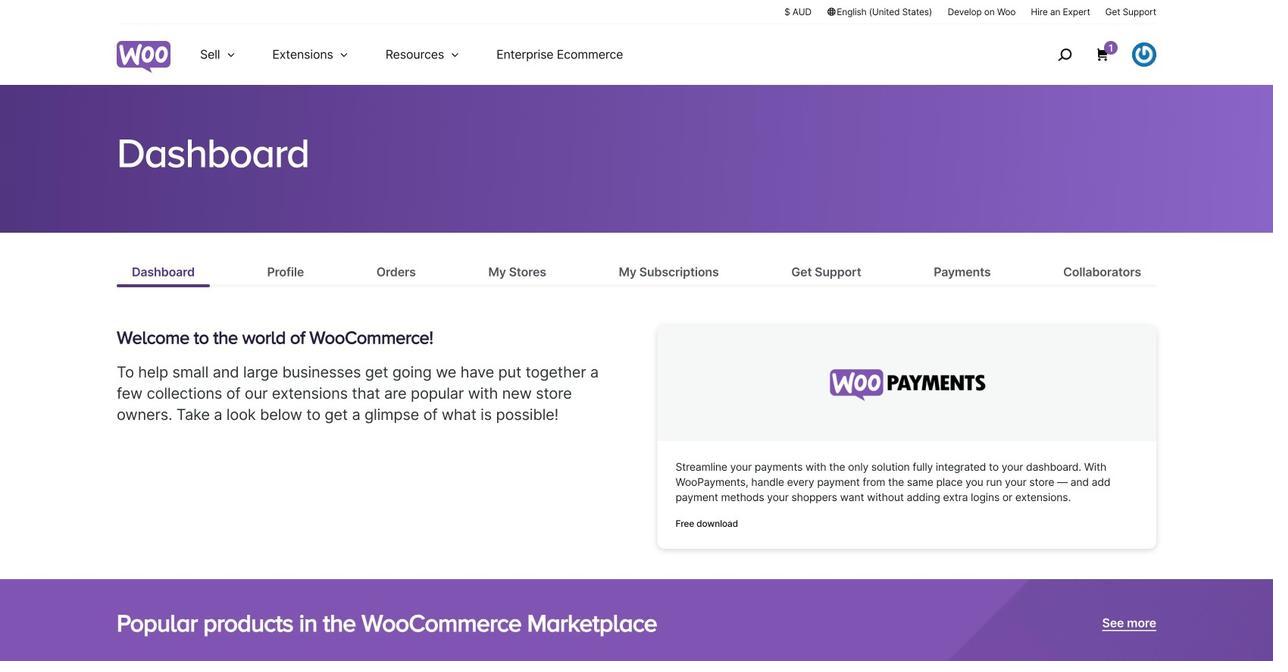 Task type: describe. For each thing, give the bounding box(es) containing it.
service navigation menu element
[[1026, 30, 1157, 79]]



Task type: vqa. For each thing, say whether or not it's contained in the screenshot.
open account menu image
yes



Task type: locate. For each thing, give the bounding box(es) containing it.
open account menu image
[[1133, 42, 1157, 67]]

search image
[[1053, 42, 1077, 67]]



